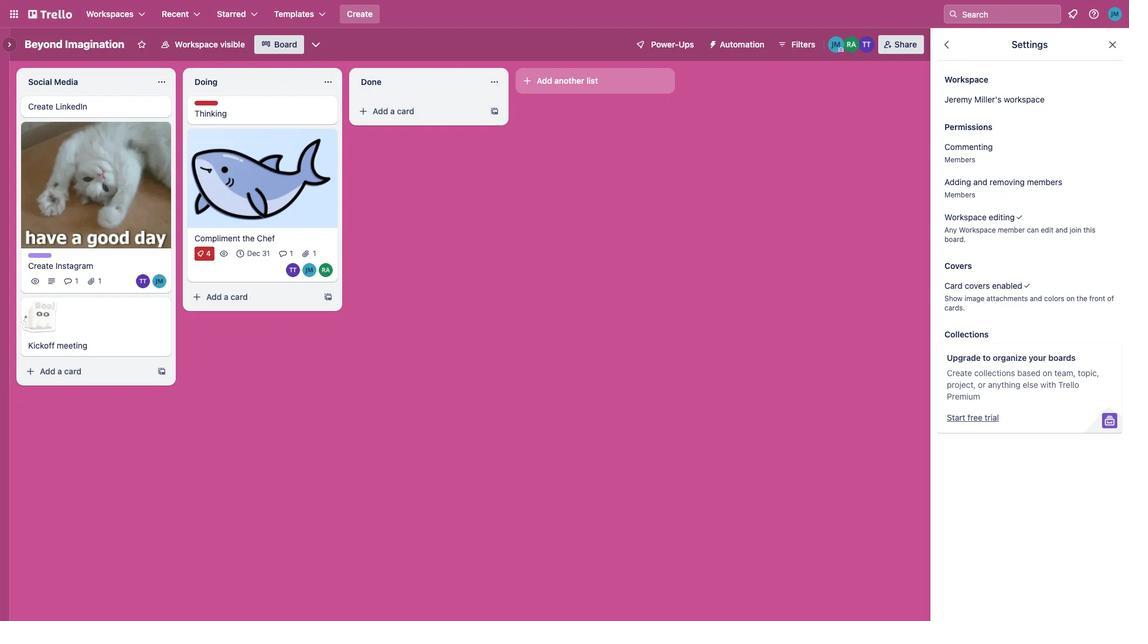 Task type: describe. For each thing, give the bounding box(es) containing it.
workspace for workspace editing
[[945, 212, 987, 222]]

search image
[[949, 9, 959, 19]]

star or unstar board image
[[137, 40, 147, 49]]

removing
[[990, 177, 1026, 187]]

workspace inside any workspace member can edit and join this board.
[[960, 226, 997, 235]]

team,
[[1055, 368, 1076, 378]]

another
[[555, 76, 585, 86]]

terry turtle (terryturtle) image
[[136, 275, 150, 289]]

members inside the adding and removing members members
[[945, 191, 976, 199]]

kickoff
[[28, 341, 55, 351]]

recent button
[[155, 5, 208, 23]]

show
[[945, 294, 963, 303]]

filters
[[792, 39, 816, 49]]

members inside commenting members
[[945, 155, 976, 164]]

adding and removing members members
[[945, 177, 1063, 199]]

collections
[[975, 368, 1016, 378]]

and inside any workspace member can edit and join this board.
[[1056, 226, 1069, 235]]

attachments
[[987, 294, 1029, 303]]

31
[[262, 249, 270, 258]]

power-
[[652, 39, 679, 49]]

card for done
[[397, 106, 415, 116]]

meeting
[[57, 341, 88, 351]]

share
[[895, 39, 918, 49]]

filters button
[[774, 35, 820, 54]]

back to home image
[[28, 5, 72, 23]]

color: bold red, title: "thoughts" element
[[195, 101, 227, 110]]

member
[[998, 226, 1026, 235]]

Social Media text field
[[21, 73, 150, 91]]

start free trial
[[948, 413, 1000, 423]]

dec
[[247, 249, 260, 258]]

join
[[1071, 226, 1082, 235]]

upgrade to organize your boards create collections based on team, topic, project, or anything else with trello premium
[[948, 353, 1100, 402]]

social
[[28, 77, 52, 87]]

adding
[[945, 177, 972, 187]]

create for create instagram
[[28, 261, 53, 271]]

open information menu image
[[1089, 8, 1101, 20]]

create for create
[[347, 9, 373, 19]]

this member is an admin of this board. image
[[839, 47, 844, 53]]

list
[[587, 76, 598, 86]]

permissions
[[945, 122, 993, 132]]

add for social media
[[40, 367, 55, 377]]

editing
[[990, 212, 1016, 222]]

organize
[[994, 353, 1027, 363]]

else
[[1024, 380, 1039, 390]]

add a card for social media
[[40, 367, 82, 377]]

cards.
[[945, 304, 966, 313]]

jeremy miller (jeremymiller198) image
[[828, 36, 845, 53]]

board link
[[255, 35, 304, 54]]

power-ups button
[[628, 35, 702, 54]]

1 horizontal spatial jeremy miller (jeremymiller198) image
[[303, 263, 317, 277]]

customize views image
[[310, 39, 322, 50]]

on inside upgrade to organize your boards create collections based on team, topic, project, or anything else with trello premium
[[1043, 368, 1053, 378]]

power-ups
[[652, 39, 695, 49]]

and inside the adding and removing members members
[[974, 177, 988, 187]]

starred button
[[210, 5, 265, 23]]

add for doing
[[206, 292, 222, 302]]

card covers enabled
[[945, 281, 1023, 291]]

your
[[1030, 353, 1047, 363]]

dec 31
[[247, 249, 270, 258]]

kickoff meeting link
[[28, 340, 164, 352]]

add a card for done
[[373, 106, 415, 116]]

visible
[[220, 39, 245, 49]]

workspaces
[[86, 9, 134, 19]]

based
[[1018, 368, 1041, 378]]

compliment
[[195, 233, 240, 243]]

covers
[[945, 261, 973, 271]]

show image attachments and colors on the front of cards.
[[945, 294, 1115, 313]]

workspace
[[1005, 94, 1045, 104]]

recent
[[162, 9, 189, 19]]

create inside upgrade to organize your boards create collections based on team, topic, project, or anything else with trello premium
[[948, 368, 973, 378]]

free
[[968, 413, 983, 423]]

boards
[[1049, 353, 1077, 363]]

image
[[965, 294, 985, 303]]

ups
[[679, 39, 695, 49]]

beyond
[[25, 38, 63, 50]]

front
[[1090, 294, 1106, 303]]

project,
[[948, 380, 977, 390]]

workspace editing
[[945, 212, 1016, 222]]

covers
[[966, 281, 991, 291]]

compliment the chef
[[195, 233, 275, 243]]

sm image
[[704, 35, 720, 52]]

Done text field
[[354, 73, 483, 91]]

create from template… image for done
[[490, 107, 500, 116]]

add another list
[[537, 76, 598, 86]]

workspaces button
[[79, 5, 152, 23]]

jeremy
[[945, 94, 973, 104]]

thinking link
[[195, 108, 331, 120]]

topic,
[[1079, 368, 1100, 378]]

to
[[984, 353, 992, 363]]

thoughts thinking
[[195, 101, 227, 118]]

0 vertical spatial terry turtle (terryturtle) image
[[859, 36, 875, 53]]

social media
[[28, 77, 78, 87]]

board.
[[945, 235, 967, 244]]



Task type: vqa. For each thing, say whether or not it's contained in the screenshot.
Add
yes



Task type: locate. For each thing, give the bounding box(es) containing it.
with
[[1041, 380, 1057, 390]]

create instagram
[[28, 261, 93, 271]]

add down 4
[[206, 292, 222, 302]]

automation button
[[704, 35, 772, 54]]

workspace up any
[[945, 212, 987, 222]]

a for doing
[[224, 292, 229, 302]]

a for social media
[[58, 367, 62, 377]]

instagram
[[56, 261, 93, 271]]

start free trial button
[[948, 412, 1000, 424]]

members
[[1028, 177, 1063, 187]]

linkedin
[[56, 101, 87, 111]]

1 vertical spatial a
[[224, 292, 229, 302]]

0 horizontal spatial the
[[243, 233, 255, 243]]

members down the commenting
[[945, 155, 976, 164]]

upgrade
[[948, 353, 981, 363]]

add a card button down the done "text field" on the top left of the page
[[354, 102, 486, 121]]

card down the dec 31 checkbox
[[231, 292, 248, 302]]

2 horizontal spatial and
[[1056, 226, 1069, 235]]

terry turtle (terryturtle) image left ruby anderson (rubyanderson7) image
[[286, 263, 300, 277]]

terry turtle (terryturtle) image right this member is an admin of this board. icon on the right of page
[[859, 36, 875, 53]]

ruby anderson (rubyanderson7) image
[[844, 36, 860, 53]]

1 horizontal spatial on
[[1067, 294, 1076, 303]]

workspace
[[175, 39, 218, 49], [945, 74, 989, 84], [945, 212, 987, 222], [960, 226, 997, 235]]

0 vertical spatial add a card
[[373, 106, 415, 116]]

can
[[1028, 226, 1040, 235]]

create from template… image
[[157, 367, 167, 377]]

1 vertical spatial members
[[945, 191, 976, 199]]

add a card down kickoff meeting
[[40, 367, 82, 377]]

1 vertical spatial and
[[1056, 226, 1069, 235]]

color: purple, title: none image
[[28, 254, 52, 258]]

and right adding
[[974, 177, 988, 187]]

anything
[[989, 380, 1021, 390]]

commenting
[[945, 142, 994, 152]]

create
[[347, 9, 373, 19], [28, 101, 53, 111], [28, 261, 53, 271], [948, 368, 973, 378]]

workspace visible button
[[154, 35, 252, 54]]

card for doing
[[231, 292, 248, 302]]

enabled
[[993, 281, 1023, 291]]

1 horizontal spatial create from template… image
[[490, 107, 500, 116]]

2 horizontal spatial card
[[397, 106, 415, 116]]

create button
[[340, 5, 380, 23]]

kickoff meeting
[[28, 341, 88, 351]]

jeremy miller (jeremymiller198) image
[[1109, 7, 1123, 21], [303, 263, 317, 277], [152, 275, 167, 289]]

0 horizontal spatial create from template… image
[[324, 292, 333, 302]]

workspace up jeremy
[[945, 74, 989, 84]]

on inside show image attachments and colors on the front of cards.
[[1067, 294, 1076, 303]]

the
[[243, 233, 255, 243], [1077, 294, 1088, 303]]

1 horizontal spatial terry turtle (terryturtle) image
[[859, 36, 875, 53]]

terry turtle (terryturtle) image
[[859, 36, 875, 53], [286, 263, 300, 277]]

0 horizontal spatial card
[[64, 367, 82, 377]]

0 vertical spatial and
[[974, 177, 988, 187]]

imagination
[[65, 38, 125, 50]]

2 horizontal spatial a
[[391, 106, 395, 116]]

the inside 'link'
[[243, 233, 255, 243]]

jeremy miller (jeremymiller198) image left ruby anderson (rubyanderson7) image
[[303, 263, 317, 277]]

2 horizontal spatial add a card
[[373, 106, 415, 116]]

0 vertical spatial on
[[1067, 294, 1076, 303]]

done
[[361, 77, 382, 87]]

add a card button for doing
[[188, 288, 319, 306]]

and
[[974, 177, 988, 187], [1056, 226, 1069, 235], [1031, 294, 1043, 303]]

ruby anderson (rubyanderson7) image
[[319, 263, 333, 277]]

0 horizontal spatial jeremy miller (jeremymiller198) image
[[152, 275, 167, 289]]

1 horizontal spatial the
[[1077, 294, 1088, 303]]

share button
[[879, 35, 925, 54]]

premium
[[948, 392, 981, 402]]

1 horizontal spatial and
[[1031, 294, 1043, 303]]

1 vertical spatial create from template… image
[[324, 292, 333, 302]]

trial
[[985, 413, 1000, 423]]

add a card button down the dec 31 checkbox
[[188, 288, 319, 306]]

thoughts
[[195, 101, 227, 110]]

doing
[[195, 77, 218, 87]]

1 horizontal spatial a
[[224, 292, 229, 302]]

the left front
[[1077, 294, 1088, 303]]

beyond imagination
[[25, 38, 125, 50]]

edit
[[1042, 226, 1054, 235]]

and inside show image attachments and colors on the front of cards.
[[1031, 294, 1043, 303]]

add a card down 4
[[206, 292, 248, 302]]

card down meeting
[[64, 367, 82, 377]]

the inside show image attachments and colors on the front of cards.
[[1077, 294, 1088, 303]]

0 notifications image
[[1067, 7, 1081, 21]]

any
[[945, 226, 958, 235]]

start
[[948, 413, 966, 423]]

create instagram link
[[28, 261, 164, 272]]

2 vertical spatial add a card
[[40, 367, 82, 377]]

0 vertical spatial the
[[243, 233, 255, 243]]

this
[[1084, 226, 1096, 235]]

0 horizontal spatial a
[[58, 367, 62, 377]]

2 vertical spatial and
[[1031, 294, 1043, 303]]

miller's
[[975, 94, 1002, 104]]

members down adding
[[945, 191, 976, 199]]

commenting members
[[945, 142, 994, 164]]

Doing text field
[[188, 73, 317, 91]]

card down the done "text field" on the top left of the page
[[397, 106, 415, 116]]

2 members from the top
[[945, 191, 976, 199]]

create from template… image
[[490, 107, 500, 116], [324, 292, 333, 302]]

0 horizontal spatial on
[[1043, 368, 1053, 378]]

automation
[[720, 39, 765, 49]]

settings
[[1012, 39, 1049, 50]]

jeremy miller (jeremymiller198) image right terry turtle (terryturtle) image
[[152, 275, 167, 289]]

thinking
[[195, 108, 227, 118]]

add a card button down kickoff meeting link
[[21, 363, 152, 381]]

members
[[945, 155, 976, 164], [945, 191, 976, 199]]

add down kickoff
[[40, 367, 55, 377]]

0 horizontal spatial add a card
[[40, 367, 82, 377]]

workspace for workspace
[[945, 74, 989, 84]]

add a card button for social media
[[21, 363, 152, 381]]

0 horizontal spatial add a card button
[[21, 363, 152, 381]]

jeremy miller (jeremymiller198) image right open information menu "icon"
[[1109, 7, 1123, 21]]

jeremy miller's workspace
[[945, 94, 1045, 104]]

workspace visible
[[175, 39, 245, 49]]

1 vertical spatial terry turtle (terryturtle) image
[[286, 263, 300, 277]]

a for done
[[391, 106, 395, 116]]

0 vertical spatial members
[[945, 155, 976, 164]]

a
[[391, 106, 395, 116], [224, 292, 229, 302], [58, 367, 62, 377]]

and left join
[[1056, 226, 1069, 235]]

compliment the chef link
[[195, 233, 331, 244]]

add a card button for done
[[354, 102, 486, 121]]

add a card down done on the top
[[373, 106, 415, 116]]

1 horizontal spatial add a card button
[[188, 288, 319, 306]]

card
[[397, 106, 415, 116], [231, 292, 248, 302], [64, 367, 82, 377]]

0 vertical spatial add a card button
[[354, 102, 486, 121]]

add inside button
[[537, 76, 553, 86]]

chef
[[257, 233, 275, 243]]

create inside button
[[347, 9, 373, 19]]

0 vertical spatial card
[[397, 106, 415, 116]]

any workspace member can edit and join this board.
[[945, 226, 1096, 244]]

1 vertical spatial add a card button
[[188, 288, 319, 306]]

primary element
[[0, 0, 1130, 28]]

templates
[[274, 9, 314, 19]]

starred
[[217, 9, 246, 19]]

4
[[206, 249, 211, 258]]

1 vertical spatial the
[[1077, 294, 1088, 303]]

and left the colors
[[1031, 294, 1043, 303]]

1 horizontal spatial card
[[231, 292, 248, 302]]

pete ghost image
[[20, 298, 58, 336]]

media
[[54, 77, 78, 87]]

board
[[274, 39, 297, 49]]

add for done
[[373, 106, 388, 116]]

2 horizontal spatial jeremy miller (jeremymiller198) image
[[1109, 7, 1123, 21]]

Board name text field
[[19, 35, 130, 54]]

0 horizontal spatial and
[[974, 177, 988, 187]]

add another list button
[[516, 68, 675, 94]]

card
[[945, 281, 963, 291]]

1 vertical spatial card
[[231, 292, 248, 302]]

create linkedin
[[28, 101, 87, 111]]

Search field
[[959, 5, 1061, 23]]

1 vertical spatial add a card
[[206, 292, 248, 302]]

on right the colors
[[1067, 294, 1076, 303]]

0 vertical spatial create from template… image
[[490, 107, 500, 116]]

0 horizontal spatial terry turtle (terryturtle) image
[[286, 263, 300, 277]]

1
[[290, 249, 293, 258], [313, 249, 316, 258], [75, 277, 78, 286], [98, 277, 102, 286]]

2 vertical spatial a
[[58, 367, 62, 377]]

create from template… image for doing
[[324, 292, 333, 302]]

add a card
[[373, 106, 415, 116], [206, 292, 248, 302], [40, 367, 82, 377]]

collections
[[945, 330, 989, 339]]

workspace down workspace editing
[[960, 226, 997, 235]]

2 vertical spatial add a card button
[[21, 363, 152, 381]]

card for social media
[[64, 367, 82, 377]]

Dec 31 checkbox
[[233, 247, 274, 261]]

2 vertical spatial card
[[64, 367, 82, 377]]

or
[[979, 380, 987, 390]]

on up "with"
[[1043, 368, 1053, 378]]

1 horizontal spatial add a card
[[206, 292, 248, 302]]

1 members from the top
[[945, 155, 976, 164]]

add left another at the top of page
[[537, 76, 553, 86]]

add down done on the top
[[373, 106, 388, 116]]

workspace for workspace visible
[[175, 39, 218, 49]]

add
[[537, 76, 553, 86], [373, 106, 388, 116], [206, 292, 222, 302], [40, 367, 55, 377]]

workspace inside button
[[175, 39, 218, 49]]

0 vertical spatial a
[[391, 106, 395, 116]]

2 horizontal spatial add a card button
[[354, 102, 486, 121]]

add a card for doing
[[206, 292, 248, 302]]

the up dec
[[243, 233, 255, 243]]

workspace down recent popup button
[[175, 39, 218, 49]]

1 vertical spatial on
[[1043, 368, 1053, 378]]

create for create linkedin
[[28, 101, 53, 111]]



